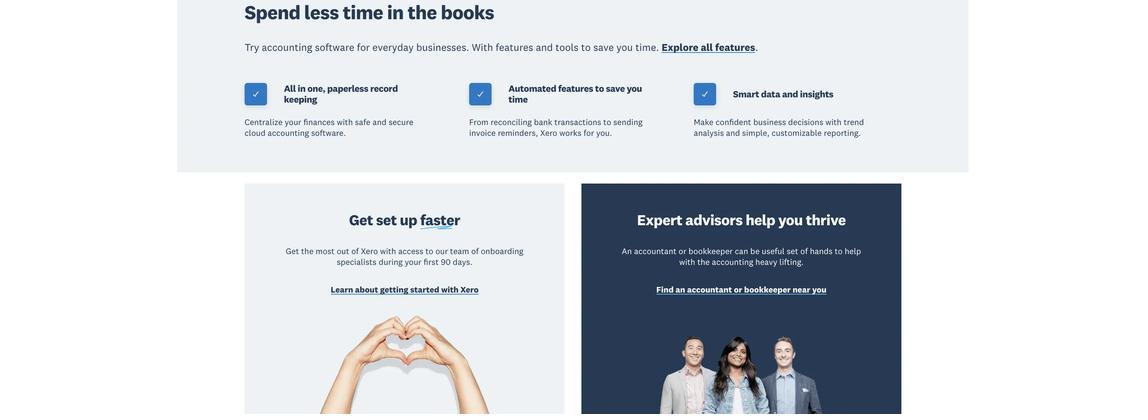 Task type: describe. For each thing, give the bounding box(es) containing it.
lifting.
[[780, 257, 804, 268]]

centralize your finances with safe and secure cloud accounting software.
[[245, 117, 414, 139]]

0 vertical spatial accounting
[[262, 41, 313, 54]]

of inside 'an accountant or bookkeeper can be useful set of hands to help with the accounting heavy lifting.'
[[801, 246, 808, 257]]

reminders,
[[498, 128, 538, 139]]

get set up
[[349, 211, 421, 229]]

confident
[[716, 117, 752, 128]]

analysis
[[694, 128, 724, 139]]

tick image
[[477, 91, 484, 98]]

to inside "from reconciling bank transactions to sending invoice reminders, xero works for you."
[[604, 117, 612, 128]]

save inside automated features to save you time
[[606, 83, 625, 94]]

smart data and insights
[[734, 88, 834, 100]]

the inside 'an accountant or bookkeeper can be useful set of hands to help with the accounting heavy lifting.'
[[698, 257, 710, 268]]

set inside 'an accountant or bookkeeper can be useful set of hands to help with the accounting heavy lifting.'
[[787, 246, 799, 257]]

safe
[[355, 117, 371, 128]]

you.
[[597, 128, 613, 139]]

learn
[[331, 285, 353, 295]]

with inside get the most out of xero with access to our team of onboarding specialists during your first 90 days.
[[380, 246, 396, 257]]

from
[[470, 117, 489, 128]]

make
[[694, 117, 714, 128]]

access
[[399, 246, 424, 257]]

try
[[245, 41, 259, 54]]

explore
[[662, 41, 699, 54]]

about
[[355, 285, 378, 295]]

near
[[793, 285, 811, 295]]

onboarding
[[481, 246, 524, 257]]

data
[[762, 88, 781, 100]]

learn about getting started with xero
[[331, 285, 479, 295]]

useful
[[762, 246, 785, 257]]

with inside 'link'
[[442, 285, 459, 295]]

accounting inside centralize your finances with safe and secure cloud accounting software.
[[268, 128, 309, 139]]

your inside centralize your finances with safe and secure cloud accounting software.
[[285, 117, 302, 128]]

an
[[622, 246, 632, 257]]

bank
[[534, 117, 553, 128]]

and inside make confident business decisions with trend analysis and simple, customizable reporting.
[[727, 128, 741, 139]]

thrive
[[806, 211, 846, 229]]

an accountant or bookkeeper can be useful set of hands to help with the accounting heavy lifting.
[[622, 246, 862, 268]]

expert advisors help you thrive
[[638, 211, 846, 229]]

with
[[472, 41, 493, 54]]

can
[[735, 246, 749, 257]]

one,
[[308, 83, 326, 94]]

tick image for smart
[[702, 91, 709, 98]]

you left time.
[[617, 41, 633, 54]]

2 of from the left
[[472, 246, 479, 257]]

all
[[284, 83, 296, 94]]

xero for get the most out of xero with access to our team of onboarding specialists during your first 90 days.
[[361, 246, 378, 257]]

get for get set up
[[349, 211, 373, 229]]

heavy
[[756, 257, 778, 268]]

find
[[657, 285, 674, 295]]

find an accountant or bookkeeper near you
[[657, 285, 827, 295]]

accounting inside 'an accountant or bookkeeper can be useful set of hands to help with the accounting heavy lifting.'
[[712, 257, 754, 268]]

xero inside "from reconciling bank transactions to sending invoice reminders, xero works for you."
[[541, 128, 558, 139]]

customizable
[[772, 128, 822, 139]]

you left thrive
[[779, 211, 803, 229]]

1 horizontal spatial accountant
[[688, 285, 733, 295]]

accountants and bookkeepers standing next to each other image
[[649, 335, 835, 415]]

your inside get the most out of xero with access to our team of onboarding specialists during your first 90 days.
[[405, 257, 422, 268]]

and inside centralize your finances with safe and secure cloud accounting software.
[[373, 117, 387, 128]]

most
[[316, 246, 335, 257]]

xero for learn about getting started with xero
[[461, 285, 479, 295]]

everyday
[[373, 41, 414, 54]]

1 of from the left
[[352, 246, 359, 257]]

be
[[751, 246, 760, 257]]

hands in a heart shape image
[[312, 312, 498, 415]]

find an accountant or bookkeeper near you link
[[657, 285, 827, 297]]

during
[[379, 257, 403, 268]]

invoice
[[470, 128, 496, 139]]

faster
[[421, 211, 460, 229]]

to inside get the most out of xero with access to our team of onboarding specialists during your first 90 days.
[[426, 246, 434, 257]]

in
[[298, 83, 306, 94]]

specialists
[[337, 257, 377, 268]]

you inside automated features to save you time
[[627, 83, 643, 94]]

time.
[[636, 41, 660, 54]]

to inside 'an accountant or bookkeeper can be useful set of hands to help with the accounting heavy lifting.'
[[835, 246, 843, 257]]

advisors
[[686, 211, 743, 229]]

hands
[[810, 246, 833, 257]]

with inside make confident business decisions with trend analysis and simple, customizable reporting.
[[826, 117, 842, 128]]

1 vertical spatial bookkeeper
[[745, 285, 791, 295]]

sending
[[614, 117, 643, 128]]

help inside 'an accountant or bookkeeper can be useful set of hands to help with the accounting heavy lifting.'
[[845, 246, 862, 257]]

tools
[[556, 41, 579, 54]]

software
[[315, 41, 355, 54]]

secure
[[389, 117, 414, 128]]

keeping
[[284, 94, 317, 105]]

an
[[676, 285, 686, 295]]

get the most out of xero with access to our team of onboarding specialists during your first 90 days.
[[286, 246, 524, 268]]



Task type: locate. For each thing, give the bounding box(es) containing it.
1 horizontal spatial bookkeeper
[[745, 285, 791, 295]]

help up be
[[746, 211, 776, 229]]

features up transactions
[[559, 83, 594, 94]]

1 vertical spatial set
[[787, 246, 799, 257]]

2 horizontal spatial features
[[716, 41, 756, 54]]

with up reporting.
[[826, 117, 842, 128]]

our
[[436, 246, 448, 257]]

save up sending
[[606, 83, 625, 94]]

get for get the most out of xero with access to our team of onboarding specialists during your first 90 days.
[[286, 246, 299, 257]]

record
[[370, 83, 398, 94]]

transactions
[[555, 117, 602, 128]]

1 horizontal spatial get
[[349, 211, 373, 229]]

get left most
[[286, 246, 299, 257]]

business
[[754, 117, 787, 128]]

up
[[400, 211, 417, 229]]

0 vertical spatial your
[[285, 117, 302, 128]]

centralize
[[245, 117, 283, 128]]

help right the hands
[[845, 246, 862, 257]]

1 vertical spatial or
[[734, 285, 743, 295]]

0 vertical spatial xero
[[541, 128, 558, 139]]

0 horizontal spatial get
[[286, 246, 299, 257]]

of up lifting.
[[801, 246, 808, 257]]

finances
[[304, 117, 335, 128]]

you inside find an accountant or bookkeeper near you link
[[813, 285, 827, 295]]

1 vertical spatial get
[[286, 246, 299, 257]]

set left the up
[[376, 211, 397, 229]]

2 vertical spatial accounting
[[712, 257, 754, 268]]

0 vertical spatial save
[[594, 41, 614, 54]]

1 tick image from the left
[[252, 91, 260, 98]]

of up specialists
[[352, 246, 359, 257]]

set up lifting.
[[787, 246, 799, 257]]

you right the near
[[813, 285, 827, 295]]

for inside "from reconciling bank transactions to sending invoice reminders, xero works for you."
[[584, 128, 595, 139]]

try accounting software for everyday businesses. with features and tools to save you time. explore all features .
[[245, 41, 759, 54]]

2 horizontal spatial xero
[[541, 128, 558, 139]]

works
[[560, 128, 582, 139]]

0 horizontal spatial tick image
[[252, 91, 260, 98]]

for left 'you.'
[[584, 128, 595, 139]]

xero down 'days.'
[[461, 285, 479, 295]]

0 vertical spatial for
[[357, 41, 370, 54]]

0 horizontal spatial set
[[376, 211, 397, 229]]

from reconciling bank transactions to sending invoice reminders, xero works for you.
[[470, 117, 643, 139]]

to up 'you.'
[[604, 117, 612, 128]]

time
[[509, 94, 528, 105]]

0 horizontal spatial features
[[496, 41, 534, 54]]

1 horizontal spatial or
[[734, 285, 743, 295]]

1 vertical spatial help
[[845, 246, 862, 257]]

insights
[[801, 88, 834, 100]]

team
[[450, 246, 470, 257]]

1 vertical spatial the
[[698, 257, 710, 268]]

learn about getting started with xero link
[[331, 285, 479, 297]]

you up sending
[[627, 83, 643, 94]]

or down expert on the right
[[679, 246, 687, 257]]

set
[[376, 211, 397, 229], [787, 246, 799, 257]]

you
[[617, 41, 633, 54], [627, 83, 643, 94], [779, 211, 803, 229], [813, 285, 827, 295]]

1 vertical spatial for
[[584, 128, 595, 139]]

90
[[441, 257, 451, 268]]

with
[[337, 117, 353, 128], [826, 117, 842, 128], [380, 246, 396, 257], [680, 257, 696, 268], [442, 285, 459, 295]]

getting
[[380, 285, 409, 295]]

first
[[424, 257, 439, 268]]

and
[[536, 41, 553, 54], [783, 88, 799, 100], [373, 117, 387, 128], [727, 128, 741, 139]]

0 vertical spatial bookkeeper
[[689, 246, 733, 257]]

xero up specialists
[[361, 246, 378, 257]]

with up an
[[680, 257, 696, 268]]

0 vertical spatial or
[[679, 246, 687, 257]]

0 horizontal spatial of
[[352, 246, 359, 257]]

to up transactions
[[596, 83, 604, 94]]

reporting.
[[824, 128, 862, 139]]

or
[[679, 246, 687, 257], [734, 285, 743, 295]]

0 horizontal spatial your
[[285, 117, 302, 128]]

reconciling
[[491, 117, 532, 128]]

bookkeeper inside 'an accountant or bookkeeper can be useful set of hands to help with the accounting heavy lifting.'
[[689, 246, 733, 257]]

0 horizontal spatial the
[[301, 246, 314, 257]]

2 tick image from the left
[[702, 91, 709, 98]]

0 vertical spatial get
[[349, 211, 373, 229]]

xero inside get the most out of xero with access to our team of onboarding specialists during your first 90 days.
[[361, 246, 378, 257]]

paperless
[[327, 83, 369, 94]]

smart
[[734, 88, 760, 100]]

features inside automated features to save you time
[[559, 83, 594, 94]]

2 horizontal spatial of
[[801, 246, 808, 257]]

1 horizontal spatial features
[[559, 83, 594, 94]]

1 vertical spatial save
[[606, 83, 625, 94]]

for right the software
[[357, 41, 370, 54]]

1 horizontal spatial xero
[[461, 285, 479, 295]]

3 of from the left
[[801, 246, 808, 257]]

accounting down can
[[712, 257, 754, 268]]

features
[[496, 41, 534, 54], [716, 41, 756, 54], [559, 83, 594, 94]]

for
[[357, 41, 370, 54], [584, 128, 595, 139]]

with up during at the left of page
[[380, 246, 396, 257]]

to
[[582, 41, 591, 54], [596, 83, 604, 94], [604, 117, 612, 128], [426, 246, 434, 257], [835, 246, 843, 257]]

1 horizontal spatial the
[[698, 257, 710, 268]]

of right team on the left
[[472, 246, 479, 257]]

1 vertical spatial accounting
[[268, 128, 309, 139]]

to up "first" at the left of the page
[[426, 246, 434, 257]]

to right tools
[[582, 41, 591, 54]]

out
[[337, 246, 350, 257]]

get up out
[[349, 211, 373, 229]]

accounting down centralize
[[268, 128, 309, 139]]

1 horizontal spatial help
[[845, 246, 862, 257]]

bookkeeper left can
[[689, 246, 733, 257]]

0 vertical spatial help
[[746, 211, 776, 229]]

tick image up make
[[702, 91, 709, 98]]

the inside get the most out of xero with access to our team of onboarding specialists during your first 90 days.
[[301, 246, 314, 257]]

tick image for all
[[252, 91, 260, 98]]

your down access on the left of the page
[[405, 257, 422, 268]]

save
[[594, 41, 614, 54], [606, 83, 625, 94]]

businesses.
[[417, 41, 470, 54]]

0 horizontal spatial or
[[679, 246, 687, 257]]

decisions
[[789, 117, 824, 128]]

tick image
[[252, 91, 260, 98], [702, 91, 709, 98]]

0 horizontal spatial xero
[[361, 246, 378, 257]]

the
[[301, 246, 314, 257], [698, 257, 710, 268]]

features right all
[[716, 41, 756, 54]]

of
[[352, 246, 359, 257], [472, 246, 479, 257], [801, 246, 808, 257]]

xero inside learn about getting started with xero 'link'
[[461, 285, 479, 295]]

accounting
[[262, 41, 313, 54], [268, 128, 309, 139], [712, 257, 754, 268]]

xero down 'bank'
[[541, 128, 558, 139]]

xero
[[541, 128, 558, 139], [361, 246, 378, 257], [461, 285, 479, 295]]

accounting right try
[[262, 41, 313, 54]]

simple,
[[743, 128, 770, 139]]

0 horizontal spatial help
[[746, 211, 776, 229]]

expert
[[638, 211, 683, 229]]

save right tools
[[594, 41, 614, 54]]

2 vertical spatial xero
[[461, 285, 479, 295]]

with left safe
[[337, 117, 353, 128]]

to right the hands
[[835, 246, 843, 257]]

accountant
[[635, 246, 677, 257], [688, 285, 733, 295]]

1 horizontal spatial set
[[787, 246, 799, 257]]

with inside 'an accountant or bookkeeper can be useful set of hands to help with the accounting heavy lifting.'
[[680, 257, 696, 268]]

1 horizontal spatial your
[[405, 257, 422, 268]]

0 horizontal spatial for
[[357, 41, 370, 54]]

1 vertical spatial your
[[405, 257, 422, 268]]

1 horizontal spatial for
[[584, 128, 595, 139]]

1 vertical spatial accountant
[[688, 285, 733, 295]]

and down 'confident'
[[727, 128, 741, 139]]

0 vertical spatial the
[[301, 246, 314, 257]]

with inside centralize your finances with safe and secure cloud accounting software.
[[337, 117, 353, 128]]

help
[[746, 211, 776, 229], [845, 246, 862, 257]]

your down keeping
[[285, 117, 302, 128]]

or down 'an accountant or bookkeeper can be useful set of hands to help with the accounting heavy lifting.'
[[734, 285, 743, 295]]

1 vertical spatial xero
[[361, 246, 378, 257]]

explore all features link
[[662, 41, 756, 56]]

started
[[410, 285, 440, 295]]

your
[[285, 117, 302, 128], [405, 257, 422, 268]]

cloud
[[245, 128, 266, 139]]

all in one, paperless record keeping
[[284, 83, 398, 105]]

to inside automated features to save you time
[[596, 83, 604, 94]]

automated features to save you time
[[509, 83, 643, 105]]

days.
[[453, 257, 473, 268]]

or inside 'an accountant or bookkeeper can be useful set of hands to help with the accounting heavy lifting.'
[[679, 246, 687, 257]]

get
[[349, 211, 373, 229], [286, 246, 299, 257]]

0 horizontal spatial bookkeeper
[[689, 246, 733, 257]]

features right with on the top of page
[[496, 41, 534, 54]]

0 vertical spatial accountant
[[635, 246, 677, 257]]

make confident business decisions with trend analysis and simple, customizable reporting.
[[694, 117, 865, 139]]

0 vertical spatial set
[[376, 211, 397, 229]]

software.
[[311, 128, 346, 139]]

and right safe
[[373, 117, 387, 128]]

0 horizontal spatial accountant
[[635, 246, 677, 257]]

get inside get the most out of xero with access to our team of onboarding specialists during your first 90 days.
[[286, 246, 299, 257]]

1 horizontal spatial tick image
[[702, 91, 709, 98]]

tick image up centralize
[[252, 91, 260, 98]]

all
[[701, 41, 713, 54]]

1 horizontal spatial of
[[472, 246, 479, 257]]

bookkeeper
[[689, 246, 733, 257], [745, 285, 791, 295]]

bookkeeper down heavy
[[745, 285, 791, 295]]

and right data
[[783, 88, 799, 100]]

with right started
[[442, 285, 459, 295]]

automated
[[509, 83, 557, 94]]

accountant inside 'an accountant or bookkeeper can be useful set of hands to help with the accounting heavy lifting.'
[[635, 246, 677, 257]]

and left tools
[[536, 41, 553, 54]]

trend
[[844, 117, 865, 128]]

.
[[756, 41, 759, 54]]



Task type: vqa. For each thing, say whether or not it's contained in the screenshot.
"online"
no



